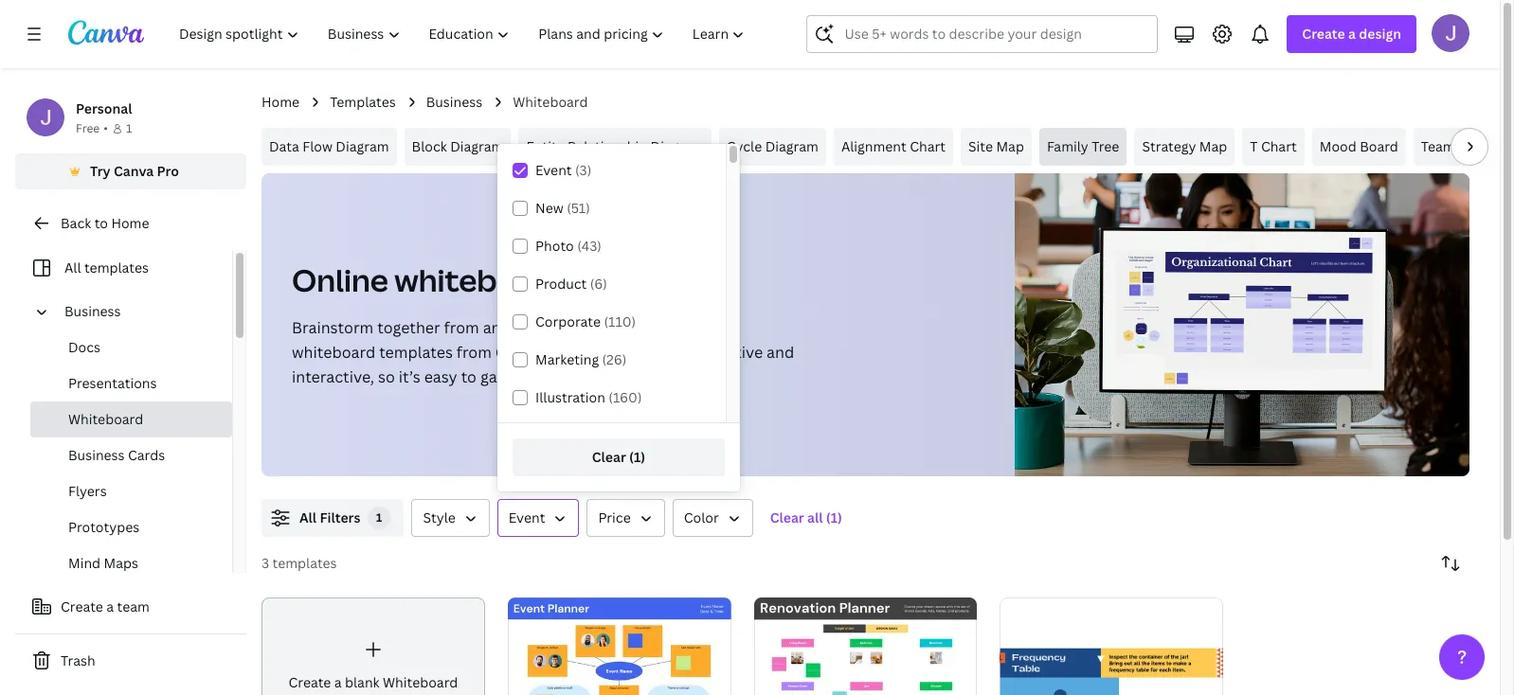 Task type: vqa. For each thing, say whether or not it's contained in the screenshot.


Task type: describe. For each thing, give the bounding box(es) containing it.
all filters
[[300, 509, 361, 527]]

0 vertical spatial business
[[426, 93, 483, 111]]

create a team button
[[15, 589, 246, 627]]

gather
[[480, 367, 528, 388]]

flyers link
[[30, 474, 232, 510]]

collaborative
[[667, 342, 763, 363]]

data flow diagram link
[[262, 128, 397, 166]]

create for create a design
[[1303, 25, 1346, 43]]

marketing (26)
[[536, 351, 627, 369]]

t chart link
[[1243, 128, 1305, 166]]

cycle diagram link
[[719, 128, 826, 166]]

entity
[[526, 137, 565, 155]]

brainstorm
[[292, 318, 374, 338]]

2 horizontal spatial whiteboard
[[513, 93, 588, 111]]

4 diagram from the left
[[766, 137, 819, 155]]

prototypes
[[68, 518, 140, 536]]

all
[[808, 509, 823, 527]]

event for event
[[509, 509, 545, 527]]

presentations link
[[30, 366, 232, 402]]

photo (43)
[[536, 237, 602, 255]]

chart for t chart
[[1261, 137, 1297, 155]]

color
[[684, 509, 719, 527]]

blank
[[345, 674, 380, 692]]

t
[[1250, 137, 1258, 155]]

event planner planning whiteboard in blue orange color blocks style image
[[508, 598, 731, 696]]

interactive,
[[292, 367, 374, 388]]

team whiteboa link
[[1414, 128, 1515, 166]]

free
[[76, 120, 100, 136]]

free,
[[645, 318, 678, 338]]

prototypes link
[[30, 510, 232, 546]]

a for design
[[1349, 25, 1356, 43]]

strategy
[[1143, 137, 1197, 155]]

family tree link
[[1040, 128, 1127, 166]]

to inside brainstorm together from anywhere using these free, online whiteboard templates from canva. they're entirely collaborative and interactive, so it's easy to gather ideas virtually.
[[461, 367, 477, 388]]

templates right 3
[[273, 554, 337, 572]]

maps
[[104, 554, 138, 572]]

t chart
[[1250, 137, 1297, 155]]

(26)
[[602, 351, 627, 369]]

color button
[[673, 500, 753, 537]]

3 diagram from the left
[[651, 137, 704, 155]]

free •
[[76, 120, 108, 136]]

3
[[262, 554, 269, 572]]

home link
[[262, 92, 300, 113]]

price
[[598, 509, 631, 527]]

corporate (110)
[[536, 313, 636, 331]]

(3)
[[575, 161, 592, 179]]

team
[[1422, 137, 1456, 155]]

trash link
[[15, 643, 246, 681]]

0 vertical spatial home
[[262, 93, 300, 111]]

templates link
[[330, 92, 396, 113]]

try canva pro
[[90, 162, 179, 180]]

all templates
[[64, 259, 149, 277]]

clear (1)
[[592, 448, 646, 466]]

2 vertical spatial business
[[68, 446, 125, 464]]

Sort by button
[[1432, 545, 1470, 583]]

3 templates
[[262, 554, 337, 572]]

0 horizontal spatial 1
[[126, 120, 132, 136]]

corporate
[[536, 313, 601, 331]]

top level navigation element
[[167, 15, 762, 53]]

they're
[[549, 342, 603, 363]]

1 vertical spatial whiteboard
[[68, 410, 143, 428]]

canva
[[114, 162, 154, 180]]

home inside back to home link
[[111, 214, 149, 232]]

tree
[[1092, 137, 1120, 155]]

block diagram link
[[404, 128, 511, 166]]

entity relationship diagram link
[[519, 128, 712, 166]]

team whiteboa
[[1422, 137, 1515, 155]]

flow
[[303, 137, 333, 155]]

cards
[[128, 446, 165, 464]]

clear (1) button
[[513, 438, 725, 476]]

illustration (160)
[[536, 389, 642, 407]]

personal
[[76, 100, 132, 118]]

clear for clear (1)
[[592, 448, 626, 466]]

try
[[90, 162, 111, 180]]

1 vertical spatial business link
[[57, 294, 221, 330]]

these
[[600, 318, 641, 338]]

map for strategy map
[[1200, 137, 1228, 155]]

(43)
[[577, 237, 602, 255]]

new (51)
[[536, 199, 590, 217]]

0 horizontal spatial to
[[94, 214, 108, 232]]

chart for alignment chart
[[910, 137, 946, 155]]

mind maps
[[68, 554, 138, 572]]

mood board link
[[1313, 128, 1406, 166]]

entirely
[[607, 342, 663, 363]]

clear for clear all (1)
[[770, 509, 804, 527]]

1 filter options selected element
[[368, 507, 391, 530]]

block
[[412, 137, 447, 155]]

a for team
[[106, 598, 114, 616]]

marketing
[[536, 351, 599, 369]]

whiteboard inside brainstorm together from anywhere using these free, online whiteboard templates from canva. they're entirely collaborative and interactive, so it's easy to gather ideas virtually.
[[292, 342, 376, 363]]

try canva pro button
[[15, 154, 246, 190]]

templates inside brainstorm together from anywhere using these free, online whiteboard templates from canva. they're entirely collaborative and interactive, so it's easy to gather ideas virtually.
[[379, 342, 453, 363]]

data
[[269, 137, 299, 155]]

(6)
[[590, 275, 607, 293]]

create a design button
[[1288, 15, 1417, 53]]

docs
[[68, 338, 101, 356]]

docs link
[[30, 330, 232, 366]]

price button
[[587, 500, 665, 537]]



Task type: locate. For each thing, give the bounding box(es) containing it.
2 horizontal spatial a
[[1349, 25, 1356, 43]]

cycle diagram
[[727, 137, 819, 155]]

clear up price at bottom left
[[592, 448, 626, 466]]

photo
[[536, 237, 574, 255]]

mind
[[68, 554, 101, 572]]

1 horizontal spatial a
[[334, 674, 342, 692]]

(1) right all
[[826, 509, 843, 527]]

1 vertical spatial event
[[509, 509, 545, 527]]

a left blank
[[334, 674, 342, 692]]

1 vertical spatial to
[[461, 367, 477, 388]]

create left blank
[[289, 674, 331, 692]]

event (3)
[[536, 161, 592, 179]]

from up gather
[[457, 342, 492, 363]]

strategy map
[[1143, 137, 1228, 155]]

event button
[[497, 500, 579, 537]]

1 vertical spatial whiteboard
[[292, 342, 376, 363]]

data flow diagram
[[269, 137, 389, 155]]

0 horizontal spatial whiteboard
[[292, 342, 376, 363]]

home
[[262, 93, 300, 111], [111, 214, 149, 232]]

using
[[558, 318, 597, 338]]

1 diagram from the left
[[336, 137, 389, 155]]

a
[[1349, 25, 1356, 43], [106, 598, 114, 616], [334, 674, 342, 692]]

1 vertical spatial 1
[[376, 510, 383, 526]]

business link up block diagram
[[426, 92, 483, 113]]

all
[[64, 259, 81, 277], [300, 509, 317, 527]]

from
[[444, 318, 479, 338], [457, 342, 492, 363]]

business
[[426, 93, 483, 111], [64, 302, 121, 320], [68, 446, 125, 464]]

0 vertical spatial event
[[536, 161, 572, 179]]

whiteboard up anywhere
[[395, 260, 569, 300]]

create inside button
[[61, 598, 103, 616]]

chart left site
[[910, 137, 946, 155]]

(160)
[[609, 389, 642, 407]]

1 horizontal spatial create
[[289, 674, 331, 692]]

event inside button
[[509, 509, 545, 527]]

style
[[423, 509, 456, 527]]

0 vertical spatial 1
[[126, 120, 132, 136]]

site map link
[[961, 128, 1032, 166]]

1 vertical spatial create
[[61, 598, 103, 616]]

(1) down '(160)'
[[629, 448, 646, 466]]

0 horizontal spatial home
[[111, 214, 149, 232]]

create inside 'element'
[[289, 674, 331, 692]]

filters
[[320, 509, 361, 527]]

pro
[[157, 162, 179, 180]]

0 horizontal spatial (1)
[[629, 448, 646, 466]]

0 horizontal spatial clear
[[592, 448, 626, 466]]

2 chart from the left
[[1261, 137, 1297, 155]]

a for blank
[[334, 674, 342, 692]]

1 vertical spatial business
[[64, 302, 121, 320]]

whiteboard inside 'element'
[[383, 674, 458, 692]]

business up flyers
[[68, 446, 125, 464]]

0 vertical spatial whiteboard
[[395, 260, 569, 300]]

0 vertical spatial all
[[64, 259, 81, 277]]

0 vertical spatial create
[[1303, 25, 1346, 43]]

1 horizontal spatial clear
[[770, 509, 804, 527]]

1 horizontal spatial whiteboard
[[383, 674, 458, 692]]

1 horizontal spatial to
[[461, 367, 477, 388]]

0 vertical spatial business link
[[426, 92, 483, 113]]

chart
[[910, 137, 946, 155], [1261, 137, 1297, 155]]

site
[[969, 137, 993, 155]]

2 vertical spatial whiteboard
[[383, 674, 458, 692]]

2 vertical spatial a
[[334, 674, 342, 692]]

all left filters
[[300, 509, 317, 527]]

1 horizontal spatial all
[[300, 509, 317, 527]]

renovation planner planning whiteboard in yellow grey adjacent color blocks style image
[[754, 598, 978, 696]]

product
[[536, 275, 587, 293]]

all for all filters
[[300, 509, 317, 527]]

whiteboard right blank
[[383, 674, 458, 692]]

•
[[104, 120, 108, 136]]

from right together
[[444, 318, 479, 338]]

None search field
[[807, 15, 1159, 53]]

whiteboard
[[395, 260, 569, 300], [292, 342, 376, 363]]

(1)
[[629, 448, 646, 466], [826, 509, 843, 527]]

a left team
[[106, 598, 114, 616]]

event for event (3)
[[536, 161, 572, 179]]

create a design
[[1303, 25, 1402, 43]]

(51)
[[567, 199, 590, 217]]

business link down all templates link
[[57, 294, 221, 330]]

templates up it's
[[379, 342, 453, 363]]

(1) inside clear (1) button
[[629, 448, 646, 466]]

map left t
[[1200, 137, 1228, 155]]

2 diagram from the left
[[450, 137, 504, 155]]

create a team
[[61, 598, 150, 616]]

0 vertical spatial a
[[1349, 25, 1356, 43]]

create a blank whiteboard element
[[262, 598, 485, 696]]

presentations
[[68, 374, 157, 392]]

2 horizontal spatial create
[[1303, 25, 1346, 43]]

1 horizontal spatial chart
[[1261, 137, 1297, 155]]

to right 'back'
[[94, 214, 108, 232]]

1 horizontal spatial map
[[1200, 137, 1228, 155]]

home up data
[[262, 93, 300, 111]]

home up all templates link
[[111, 214, 149, 232]]

map for site map
[[997, 137, 1025, 155]]

new
[[536, 199, 564, 217]]

0 horizontal spatial business link
[[57, 294, 221, 330]]

1 vertical spatial clear
[[770, 509, 804, 527]]

0 horizontal spatial map
[[997, 137, 1025, 155]]

team
[[117, 598, 150, 616]]

business up docs
[[64, 302, 121, 320]]

1 vertical spatial (1)
[[826, 509, 843, 527]]

1 vertical spatial all
[[300, 509, 317, 527]]

all for all templates
[[64, 259, 81, 277]]

create a blank whiteboard link
[[262, 598, 485, 696]]

create for create a blank whiteboard
[[289, 674, 331, 692]]

flyers
[[68, 482, 107, 500]]

clear all (1) button
[[761, 500, 852, 537]]

1 horizontal spatial whiteboard
[[395, 260, 569, 300]]

0 vertical spatial clear
[[592, 448, 626, 466]]

diagram right 'block'
[[450, 137, 504, 155]]

map right site
[[997, 137, 1025, 155]]

whiteboard up interactive,
[[292, 342, 376, 363]]

create inside dropdown button
[[1303, 25, 1346, 43]]

family tree
[[1047, 137, 1120, 155]]

clear inside clear all (1) 'button'
[[770, 509, 804, 527]]

1 vertical spatial home
[[111, 214, 149, 232]]

all down 'back'
[[64, 259, 81, 277]]

1 right filters
[[376, 510, 383, 526]]

event right the style "button"
[[509, 509, 545, 527]]

0 vertical spatial from
[[444, 318, 479, 338]]

1 chart from the left
[[910, 137, 946, 155]]

0 horizontal spatial a
[[106, 598, 114, 616]]

whiteboard
[[513, 93, 588, 111], [68, 410, 143, 428], [383, 674, 458, 692]]

chart right t
[[1261, 137, 1297, 155]]

diagram down templates link
[[336, 137, 389, 155]]

clear all (1)
[[770, 509, 843, 527]]

0 vertical spatial (1)
[[629, 448, 646, 466]]

board
[[1360, 137, 1399, 155]]

illustration
[[536, 389, 606, 407]]

brainstorm together from anywhere using these free, online whiteboard templates from canva. they're entirely collaborative and interactive, so it's easy to gather ideas virtually.
[[292, 318, 794, 388]]

clear inside clear (1) button
[[592, 448, 626, 466]]

1 horizontal spatial home
[[262, 93, 300, 111]]

1 horizontal spatial (1)
[[826, 509, 843, 527]]

whiteboard up the entity
[[513, 93, 588, 111]]

2 map from the left
[[1200, 137, 1228, 155]]

map inside "link"
[[997, 137, 1025, 155]]

diagram inside 'link'
[[450, 137, 504, 155]]

templates up free,
[[575, 260, 730, 300]]

trash
[[61, 652, 95, 670]]

clear left all
[[770, 509, 804, 527]]

1 horizontal spatial business link
[[426, 92, 483, 113]]

0 horizontal spatial all
[[64, 259, 81, 277]]

cycle
[[727, 137, 762, 155]]

canva.
[[496, 342, 545, 363]]

1 map from the left
[[997, 137, 1025, 155]]

1 vertical spatial a
[[106, 598, 114, 616]]

event down the entity
[[536, 161, 572, 179]]

alignment chart
[[842, 137, 946, 155]]

and
[[767, 342, 794, 363]]

create down mind
[[61, 598, 103, 616]]

0 vertical spatial to
[[94, 214, 108, 232]]

business up block diagram
[[426, 93, 483, 111]]

event
[[536, 161, 572, 179], [509, 509, 545, 527]]

2 vertical spatial create
[[289, 674, 331, 692]]

0 horizontal spatial chart
[[910, 137, 946, 155]]

jacob simon image
[[1432, 14, 1470, 52]]

entity relationship diagram
[[526, 137, 704, 155]]

create
[[1303, 25, 1346, 43], [61, 598, 103, 616], [289, 674, 331, 692]]

a inside 'element'
[[334, 674, 342, 692]]

so
[[378, 367, 395, 388]]

calculating relative frequencies education whiteboard in blue yellow red bold geometric style image
[[1000, 598, 1224, 696]]

1 right •
[[126, 120, 132, 136]]

family
[[1047, 137, 1089, 155]]

diagram left cycle
[[651, 137, 704, 155]]

a inside dropdown button
[[1349, 25, 1356, 43]]

block diagram
[[412, 137, 504, 155]]

product (6)
[[536, 275, 607, 293]]

style button
[[412, 500, 490, 537]]

1 horizontal spatial 1
[[376, 510, 383, 526]]

0 vertical spatial whiteboard
[[513, 93, 588, 111]]

alignment chart link
[[834, 128, 954, 166]]

a left design
[[1349, 25, 1356, 43]]

whiteboard down presentations
[[68, 410, 143, 428]]

it's
[[399, 367, 421, 388]]

online
[[681, 318, 727, 338]]

anywhere
[[483, 318, 554, 338]]

1 vertical spatial from
[[457, 342, 492, 363]]

0 horizontal spatial create
[[61, 598, 103, 616]]

virtually.
[[574, 367, 637, 388]]

whiteboa
[[1459, 137, 1515, 155]]

diagram right cycle
[[766, 137, 819, 155]]

a inside button
[[106, 598, 114, 616]]

easy
[[424, 367, 458, 388]]

relationship
[[568, 137, 648, 155]]

templates down back to home
[[84, 259, 149, 277]]

create left design
[[1303, 25, 1346, 43]]

back to home
[[61, 214, 149, 232]]

to right easy
[[461, 367, 477, 388]]

together
[[377, 318, 440, 338]]

create for create a team
[[61, 598, 103, 616]]

online
[[292, 260, 388, 300]]

(1) inside clear all (1) 'button'
[[826, 509, 843, 527]]

0 horizontal spatial whiteboard
[[68, 410, 143, 428]]

Search search field
[[845, 16, 1146, 52]]



